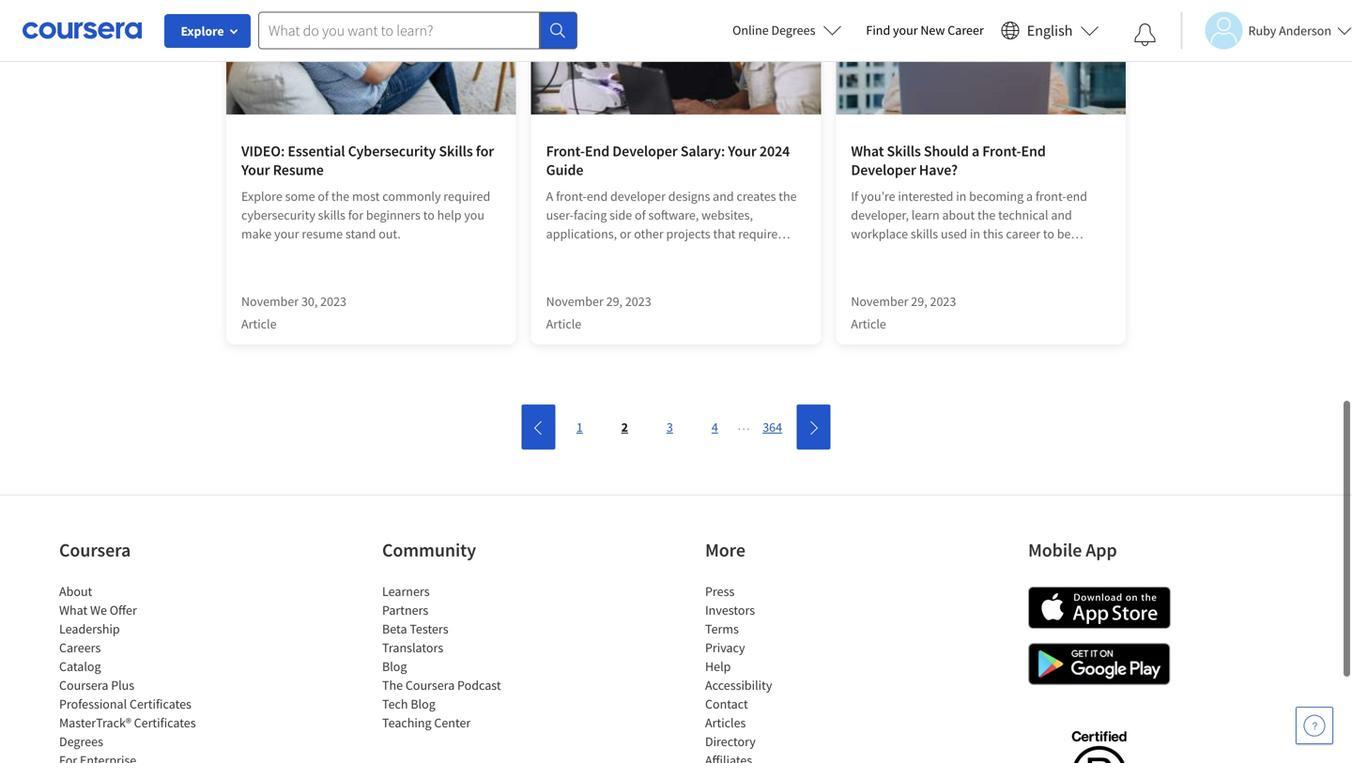 Task type: locate. For each thing, give the bounding box(es) containing it.
page navigation navigation
[[520, 405, 833, 450]]

front- up skill
[[960, 263, 991, 280]]

english
[[1027, 21, 1073, 40]]

developer,
[[851, 207, 909, 223]]

2 vertical spatial developer
[[1015, 263, 1070, 280]]

1 vertical spatial a
[[1026, 188, 1033, 205]]

developer left salary:
[[613, 142, 678, 161]]

1 horizontal spatial blog
[[411, 696, 436, 713]]

side
[[610, 207, 632, 223]]

0 horizontal spatial skills
[[439, 142, 473, 161]]

0 vertical spatial explore
[[181, 23, 224, 39]]

developer up side
[[610, 188, 666, 205]]

0 horizontal spatial 2023
[[320, 293, 347, 310]]

coursera image
[[23, 15, 142, 45]]

0 horizontal spatial you
[[464, 207, 485, 223]]

show notifications image
[[1134, 23, 1156, 46]]

some
[[285, 188, 315, 205]]

your left 'resume'
[[241, 161, 270, 179]]

november down salary
[[546, 293, 604, 310]]

the
[[382, 677, 403, 694]]

help center image
[[1303, 715, 1326, 737]]

help
[[705, 658, 731, 675]]

1 article from the left
[[241, 316, 277, 332]]

to left the help
[[423, 207, 435, 223]]

of inside video: essential cybersecurity skills for your resume explore some of the most commonly required cybersecurity skills for beginners to help you make your resume stand out.
[[318, 188, 329, 205]]

you down responsibilities
[[877, 282, 898, 299]]

0 vertical spatial skills
[[318, 207, 345, 223]]

0 horizontal spatial what
[[59, 602, 88, 619]]

your right find at top right
[[893, 22, 918, 39]]

of up grow
[[937, 263, 948, 280]]

1 29, from the left
[[606, 293, 623, 310]]

teaching
[[382, 715, 432, 732]]

1 horizontal spatial degrees
[[771, 22, 815, 39]]

0 vertical spatial what
[[851, 142, 884, 161]]

end up becoming
[[1021, 142, 1046, 161]]

learners link
[[382, 583, 430, 600]]

1 end from the left
[[585, 142, 610, 161]]

can right factors in the right top of the page
[[722, 263, 742, 280]]

1 vertical spatial of
[[635, 207, 646, 223]]

1 vertical spatial skills
[[911, 225, 938, 242]]

3 article from the left
[[851, 316, 886, 332]]

can down responsibilities
[[900, 282, 920, 299]]

directory link
[[705, 733, 756, 750]]

offer
[[110, 602, 137, 619]]

end right guide on the top left of page
[[585, 142, 610, 161]]

in left "this"
[[970, 225, 980, 242]]

to inside video: essential cybersecurity skills for your resume explore some of the most commonly required cybersecurity skills for beginners to help you make your resume stand out.
[[423, 207, 435, 223]]

coursera inside learners partners beta testers translators blog the coursera podcast tech blog teaching center
[[406, 677, 455, 694]]

your down cybersecurity on the left
[[274, 225, 299, 242]]

front- up becoming
[[983, 142, 1021, 161]]

1 vertical spatial explore
[[241, 188, 282, 205]]

1 horizontal spatial of
[[635, 207, 646, 223]]

november inside what skills should a front-end developer have? if you're interested in becoming a front-end developer, learn about the technical and workplace skills used in this career to be successful. this article covers the responsibilities of a front-end developer and how you can grow your skill set. november 29, 2023 article
[[851, 293, 909, 310]]

1 vertical spatial your
[[274, 225, 299, 242]]

professional
[[59, 696, 127, 713]]

how up earn.
[[606, 263, 629, 280]]

blog
[[382, 658, 407, 675], [411, 696, 436, 713]]

0 vertical spatial of
[[318, 188, 329, 205]]

front-end developer salary: your 2024 guide a front-end developer designs and creates the user-facing side of software, websites, applications, or other projects that require coding. learn the average front-end developer salary and how different factors can how much you can earn. november 29, 2023 article
[[546, 142, 802, 332]]

2 skills from the left
[[887, 142, 921, 161]]

the
[[331, 188, 349, 205], [779, 188, 797, 205], [978, 207, 996, 223], [623, 244, 641, 261], [1014, 244, 1032, 261]]

developer inside the front-end developer salary: your 2024 guide a front-end developer designs and creates the user-facing side of software, websites, applications, or other projects that require coding. learn the average front-end developer salary and how different factors can how much you can earn. november 29, 2023 article
[[613, 142, 678, 161]]

ruby
[[1248, 22, 1276, 39]]

catalog link
[[59, 658, 101, 675]]

make
[[241, 225, 272, 242]]

list
[[59, 582, 219, 763], [382, 582, 542, 732], [705, 582, 865, 763]]

projects
[[666, 225, 711, 242]]

2 horizontal spatial how
[[851, 282, 875, 299]]

2 list from the left
[[382, 582, 542, 732]]

1 november from the left
[[241, 293, 299, 310]]

blog up teaching center link
[[411, 696, 436, 713]]

you down salary
[[546, 282, 567, 299]]

in up about
[[956, 188, 967, 205]]

0 horizontal spatial developer
[[613, 142, 678, 161]]

4 link
[[698, 410, 732, 444]]

list item down the mastertrack® certificates link
[[59, 751, 219, 763]]

how
[[606, 263, 629, 280], [744, 263, 768, 280], [851, 282, 875, 299]]

0 horizontal spatial end
[[585, 142, 610, 161]]

ruby anderson button
[[1181, 12, 1352, 49]]

your
[[893, 22, 918, 39], [274, 225, 299, 242], [953, 282, 978, 299]]

0 horizontal spatial blog
[[382, 658, 407, 675]]

translators
[[382, 639, 443, 656]]

certificates
[[130, 696, 191, 713], [134, 715, 196, 732]]

2 november from the left
[[546, 293, 604, 310]]

explore
[[181, 23, 224, 39], [241, 188, 282, 205]]

article down make
[[241, 316, 277, 332]]

1 horizontal spatial what
[[851, 142, 884, 161]]

mobile
[[1028, 539, 1082, 562]]

about
[[59, 583, 92, 600]]

about link
[[59, 583, 92, 600]]

2 horizontal spatial your
[[953, 282, 978, 299]]

29, down learn
[[606, 293, 623, 310]]

0 horizontal spatial list
[[59, 582, 219, 763]]

of right side
[[635, 207, 646, 223]]

end down the that
[[720, 244, 741, 261]]

your inside video: essential cybersecurity skills for your resume explore some of the most commonly required cybersecurity skills for beginners to help you make your resume stand out.
[[274, 225, 299, 242]]

list item
[[59, 751, 219, 763], [705, 751, 865, 763]]

2 end from the left
[[1021, 142, 1046, 161]]

developer
[[610, 188, 666, 205], [744, 244, 799, 261], [1015, 263, 1070, 280]]

2 horizontal spatial list
[[705, 582, 865, 763]]

1 horizontal spatial you
[[546, 282, 567, 299]]

0 horizontal spatial in
[[956, 188, 967, 205]]

end down covers
[[991, 263, 1012, 280]]

workplace
[[851, 225, 908, 242]]

0 vertical spatial to
[[423, 207, 435, 223]]

your left skill
[[953, 282, 978, 299]]

professional certificates link
[[59, 696, 191, 713]]

blog link
[[382, 658, 407, 675]]

degrees down mastertrack®
[[59, 733, 103, 750]]

2 2023 from the left
[[625, 293, 651, 310]]

0 horizontal spatial your
[[241, 161, 270, 179]]

3 list from the left
[[705, 582, 865, 763]]

a up technical
[[1026, 188, 1033, 205]]

1 vertical spatial certificates
[[134, 715, 196, 732]]

next page image
[[806, 421, 821, 436]]

beta
[[382, 621, 407, 638]]

coursera down catalog
[[59, 677, 108, 694]]

what up you're
[[851, 142, 884, 161]]

1 vertical spatial degrees
[[59, 733, 103, 750]]

2023 left skill
[[930, 293, 956, 310]]

previous page image
[[531, 421, 546, 436]]

1 horizontal spatial developer
[[851, 161, 916, 179]]

0 horizontal spatial degrees
[[59, 733, 103, 750]]

front- up "a"
[[546, 142, 585, 161]]

the down or
[[623, 244, 641, 261]]

0 horizontal spatial november
[[241, 293, 299, 310]]

1 list from the left
[[59, 582, 219, 763]]

1 horizontal spatial your
[[893, 22, 918, 39]]

1 horizontal spatial november
[[546, 293, 604, 310]]

2 horizontal spatial article
[[851, 316, 886, 332]]

skills left should
[[887, 142, 921, 161]]

364 link
[[756, 410, 789, 444]]

that
[[713, 225, 736, 242]]

1 vertical spatial developer
[[744, 244, 799, 261]]

0 vertical spatial blog
[[382, 658, 407, 675]]

article
[[241, 316, 277, 332], [546, 316, 581, 332], [851, 316, 886, 332]]

skills inside video: essential cybersecurity skills for your resume explore some of the most commonly required cybersecurity skills for beginners to help you make your resume stand out.
[[439, 142, 473, 161]]

1 horizontal spatial skills
[[911, 225, 938, 242]]

2 horizontal spatial of
[[937, 263, 948, 280]]

2 horizontal spatial november
[[851, 293, 909, 310]]

end
[[585, 142, 610, 161], [1021, 142, 1046, 161]]

a down article
[[951, 263, 958, 280]]

0 horizontal spatial of
[[318, 188, 329, 205]]

skills up required
[[439, 142, 473, 161]]

app
[[1086, 539, 1117, 562]]

applications,
[[546, 225, 617, 242]]

coursera up tech blog "link"
[[406, 677, 455, 694]]

1 vertical spatial to
[[1043, 225, 1055, 242]]

2 horizontal spatial 2023
[[930, 293, 956, 310]]

degrees right online
[[771, 22, 815, 39]]

to left be
[[1043, 225, 1055, 242]]

coursera inside about what we offer leadership careers catalog coursera plus professional certificates mastertrack® certificates degrees
[[59, 677, 108, 694]]

can down salary
[[569, 282, 589, 299]]

the coursera podcast link
[[382, 677, 501, 694]]

1 vertical spatial in
[[970, 225, 980, 242]]

1 horizontal spatial end
[[1021, 142, 1046, 161]]

if
[[851, 188, 858, 205]]

1 horizontal spatial 29,
[[911, 293, 927, 310]]

0 horizontal spatial skills
[[318, 207, 345, 223]]

2023 down different
[[625, 293, 651, 310]]

skills up this at the right top of the page
[[911, 225, 938, 242]]

list containing learners
[[382, 582, 542, 732]]

front-
[[546, 142, 585, 161], [983, 142, 1021, 161]]

testers
[[410, 621, 448, 638]]

2 vertical spatial your
[[953, 282, 978, 299]]

partners link
[[382, 602, 428, 619]]

november inside "november 30, 2023 article"
[[241, 293, 299, 310]]

you down required
[[464, 207, 485, 223]]

[featured image] a woman sits on a sofa with a laptop working as a cybersecurity analyst. image
[[226, 0, 516, 115]]

what inside about what we offer leadership careers catalog coursera plus professional certificates mastertrack® certificates degrees
[[59, 602, 88, 619]]

0 horizontal spatial for
[[348, 207, 364, 223]]

0 horizontal spatial 29,
[[606, 293, 623, 310]]

list item down directory
[[705, 751, 865, 763]]

degrees inside "popup button"
[[771, 22, 815, 39]]

29,
[[606, 293, 623, 310], [911, 293, 927, 310]]

video: essential cybersecurity skills for your resume explore some of the most commonly required cybersecurity skills for beginners to help you make your resume stand out.
[[241, 142, 494, 242]]

degrees link
[[59, 733, 103, 750]]

1 2023 from the left
[[320, 293, 347, 310]]

0 horizontal spatial article
[[241, 316, 277, 332]]

your left 2024
[[728, 142, 757, 161]]

2 horizontal spatial developer
[[1015, 263, 1070, 280]]

successful.
[[851, 244, 910, 261]]

for up stand
[[348, 207, 364, 223]]

the right creates
[[779, 188, 797, 205]]

contact link
[[705, 696, 748, 713]]

developer up set.
[[1015, 263, 1070, 280]]

november left 30,
[[241, 293, 299, 310]]

can
[[722, 263, 742, 280], [569, 282, 589, 299], [900, 282, 920, 299]]

article down responsibilities
[[851, 316, 886, 332]]

salary:
[[681, 142, 725, 161]]

0 horizontal spatial to
[[423, 207, 435, 223]]

0 vertical spatial developer
[[610, 188, 666, 205]]

1 skills from the left
[[439, 142, 473, 161]]

blog up the
[[382, 658, 407, 675]]

1 horizontal spatial can
[[722, 263, 742, 280]]

a right should
[[972, 142, 980, 161]]

you inside video: essential cybersecurity skills for your resume explore some of the most commonly required cybersecurity skills for beginners to help you make your resume stand out.
[[464, 207, 485, 223]]

interested
[[898, 188, 954, 205]]

what down about link
[[59, 602, 88, 619]]

november down responsibilities
[[851, 293, 909, 310]]

list containing about
[[59, 582, 219, 763]]

0 horizontal spatial your
[[274, 225, 299, 242]]

1 horizontal spatial 2023
[[625, 293, 651, 310]]

coursera for learners partners beta testers translators blog the coursera podcast tech blog teaching center
[[406, 677, 455, 694]]

earn.
[[592, 282, 620, 299]]

1 horizontal spatial list item
[[705, 751, 865, 763]]

certificates down professional certificates "link" at the bottom of the page
[[134, 715, 196, 732]]

have?
[[919, 161, 958, 179]]

cybersecurity
[[241, 207, 315, 223]]

november
[[241, 293, 299, 310], [546, 293, 604, 310], [851, 293, 909, 310]]

november inside the front-end developer salary: your 2024 guide a front-end developer designs and creates the user-facing side of software, websites, applications, or other projects that require coding. learn the average front-end developer salary and how different factors can how much you can earn. november 29, 2023 article
[[546, 293, 604, 310]]

1 horizontal spatial skills
[[887, 142, 921, 161]]

3 2023 from the left
[[930, 293, 956, 310]]

help link
[[705, 658, 731, 675]]

0 vertical spatial your
[[893, 22, 918, 39]]

2 front- from the left
[[983, 142, 1021, 161]]

contact
[[705, 696, 748, 713]]

press investors terms privacy help accessibility contact articles directory
[[705, 583, 772, 750]]

article down salary
[[546, 316, 581, 332]]

0 vertical spatial for
[[476, 142, 494, 161]]

0 horizontal spatial front-
[[546, 142, 585, 161]]

how left much at the right of the page
[[744, 263, 768, 280]]

can inside what skills should a front-end developer have? if you're interested in becoming a front-end developer, learn about the technical and workplace skills used in this career to be successful. this article covers the responsibilities of a front-end developer and how you can grow your skill set. november 29, 2023 article
[[900, 282, 920, 299]]

1 horizontal spatial to
[[1043, 225, 1055, 242]]

2023 right 30,
[[320, 293, 347, 310]]

2 horizontal spatial can
[[900, 282, 920, 299]]

1 horizontal spatial explore
[[241, 188, 282, 205]]

of right some
[[318, 188, 329, 205]]

1 front- from the left
[[546, 142, 585, 161]]

0 vertical spatial degrees
[[771, 22, 815, 39]]

1 horizontal spatial article
[[546, 316, 581, 332]]

for
[[476, 142, 494, 161], [348, 207, 364, 223]]

podcast
[[457, 677, 501, 694]]

press
[[705, 583, 735, 600]]

factors
[[682, 263, 719, 280]]

developer up you're
[[851, 161, 916, 179]]

29, down responsibilities
[[911, 293, 927, 310]]

1 horizontal spatial in
[[970, 225, 980, 242]]

article inside "november 30, 2023 article"
[[241, 316, 277, 332]]

front- up technical
[[1036, 188, 1066, 205]]

1 vertical spatial for
[[348, 207, 364, 223]]

1 list item from the left
[[59, 751, 219, 763]]

0 horizontal spatial a
[[951, 263, 958, 280]]

skill
[[980, 282, 1002, 299]]

2023 inside "november 30, 2023 article"
[[320, 293, 347, 310]]

skills up resume
[[318, 207, 345, 223]]

2 horizontal spatial you
[[877, 282, 898, 299]]

0 horizontal spatial explore
[[181, 23, 224, 39]]

video:
[[241, 142, 285, 161]]

list containing press
[[705, 582, 865, 763]]

the left 'most'
[[331, 188, 349, 205]]

developer down require at right
[[744, 244, 799, 261]]

teaching center link
[[382, 715, 471, 732]]

1 horizontal spatial front-
[[983, 142, 1021, 161]]

0 horizontal spatial list item
[[59, 751, 219, 763]]

2 vertical spatial of
[[937, 263, 948, 280]]

articles
[[705, 715, 746, 732]]

certificates up the mastertrack® certificates link
[[130, 696, 191, 713]]

1 horizontal spatial list
[[382, 582, 542, 732]]

2 list item from the left
[[705, 751, 865, 763]]

3 november from the left
[[851, 293, 909, 310]]

2 article from the left
[[546, 316, 581, 332]]

None search field
[[258, 12, 578, 49]]

careers link
[[59, 639, 101, 656]]

list for more
[[705, 582, 865, 763]]

you inside what skills should a front-end developer have? if you're interested in becoming a front-end developer, learn about the technical and workplace skills used in this career to be successful. this article covers the responsibilities of a front-end developer and how you can grow your skill set. november 29, 2023 article
[[877, 282, 898, 299]]

0 vertical spatial a
[[972, 142, 980, 161]]

1 vertical spatial what
[[59, 602, 88, 619]]

for up required
[[476, 142, 494, 161]]

how down responsibilities
[[851, 282, 875, 299]]

1 horizontal spatial for
[[476, 142, 494, 161]]

1 horizontal spatial your
[[728, 142, 757, 161]]

3
[[667, 419, 673, 436]]

to inside what skills should a front-end developer have? if you're interested in becoming a front-end developer, learn about the technical and workplace skills used in this career to be successful. this article covers the responsibilities of a front-end developer and how you can grow your skill set. november 29, 2023 article
[[1043, 225, 1055, 242]]

2 29, from the left
[[911, 293, 927, 310]]



Task type: vqa. For each thing, say whether or not it's contained in the screenshot.
'About' LINK at the bottom
yes



Task type: describe. For each thing, give the bounding box(es) containing it.
1 horizontal spatial how
[[744, 263, 768, 280]]

resume
[[302, 225, 343, 242]]

1 horizontal spatial a
[[972, 142, 980, 161]]

this
[[913, 244, 936, 261]]

commonly
[[382, 188, 441, 205]]

developer inside what skills should a front-end developer have? if you're interested in becoming a front-end developer, learn about the technical and workplace skills used in this career to be successful. this article covers the responsibilities of a front-end developer and how you can grow your skill set. november 29, 2023 article
[[851, 161, 916, 179]]

2
[[621, 419, 628, 436]]

front- inside the front-end developer salary: your 2024 guide a front-end developer designs and creates the user-facing side of software, websites, applications, or other projects that require coding. learn the average front-end developer salary and how different factors can how much you can earn. november 29, 2023 article
[[546, 142, 585, 161]]

coursera for about what we offer leadership careers catalog coursera plus professional certificates mastertrack® certificates degrees
[[59, 677, 108, 694]]

the down career
[[1014, 244, 1032, 261]]

end up be
[[1066, 188, 1087, 205]]

what skills should a front-end developer have? if you're interested in becoming a front-end developer, learn about the technical and workplace skills used in this career to be successful. this article covers the responsibilities of a front-end developer and how you can grow your skill set. november 29, 2023 article
[[851, 142, 1094, 332]]

0 vertical spatial in
[[956, 188, 967, 205]]

you inside the front-end developer salary: your 2024 guide a front-end developer designs and creates the user-facing side of software, websites, applications, or other projects that require coding. learn the average front-end developer salary and how different factors can how much you can earn. november 29, 2023 article
[[546, 282, 567, 299]]

2 vertical spatial a
[[951, 263, 958, 280]]

software,
[[648, 207, 699, 223]]

career
[[948, 22, 984, 39]]

364
[[763, 419, 782, 436]]

help
[[437, 207, 462, 223]]

or
[[620, 225, 631, 242]]

investors
[[705, 602, 755, 619]]

most
[[352, 188, 380, 205]]

responsibilities
[[851, 263, 935, 280]]

article
[[939, 244, 973, 261]]

career
[[1006, 225, 1041, 242]]

used
[[941, 225, 967, 242]]

your inside video: essential cybersecurity skills for your resume explore some of the most commonly required cybersecurity skills for beginners to help you make your resume stand out.
[[241, 161, 270, 179]]

leadership link
[[59, 621, 120, 638]]

what inside what skills should a front-end developer have? if you're interested in becoming a front-end developer, learn about the technical and workplace skills used in this career to be successful. this article covers the responsibilities of a front-end developer and how you can grow your skill set. november 29, 2023 article
[[851, 142, 884, 161]]

download on the app store image
[[1028, 587, 1171, 629]]

29, inside what skills should a front-end developer have? if you're interested in becoming a front-end developer, learn about the technical and workplace skills used in this career to be successful. this article covers the responsibilities of a front-end developer and how you can grow your skill set. november 29, 2023 article
[[911, 293, 927, 310]]

article inside the front-end developer salary: your 2024 guide a front-end developer designs and creates the user-facing side of software, websites, applications, or other projects that require coding. learn the average front-end developer salary and how different factors can how much you can earn. november 29, 2023 article
[[546, 316, 581, 332]]

explore inside dropdown button
[[181, 23, 224, 39]]

What do you want to learn? text field
[[258, 12, 540, 49]]

much
[[770, 263, 802, 280]]

your inside what skills should a front-end developer have? if you're interested in becoming a front-end developer, learn about the technical and workplace skills used in this career to be successful. this article covers the responsibilities of a front-end developer and how you can grow your skill set. november 29, 2023 article
[[953, 282, 978, 299]]

what we offer link
[[59, 602, 137, 619]]

list item for coursera
[[59, 751, 219, 763]]

end inside what skills should a front-end developer have? if you're interested in becoming a front-end developer, learn about the technical and workplace skills used in this career to be successful. this article covers the responsibilities of a front-end developer and how you can grow your skill set. november 29, 2023 article
[[1021, 142, 1046, 161]]

should
[[924, 142, 969, 161]]

be
[[1057, 225, 1071, 242]]

get it on google play image
[[1028, 643, 1171, 685]]

leadership
[[59, 621, 120, 638]]

becoming
[[969, 188, 1024, 205]]

1 horizontal spatial developer
[[744, 244, 799, 261]]

guide
[[546, 161, 584, 179]]

the up "this"
[[978, 207, 996, 223]]

2023 inside what skills should a front-end developer have? if you're interested in becoming a front-end developer, learn about the technical and workplace skills used in this career to be successful. this article covers the responsibilities of a front-end developer and how you can grow your skill set. november 29, 2023 article
[[930, 293, 956, 310]]

websites,
[[702, 207, 753, 223]]

coursera up the about
[[59, 539, 131, 562]]

tech blog link
[[382, 696, 436, 713]]

end up 'facing'
[[587, 188, 608, 205]]

0 horizontal spatial how
[[606, 263, 629, 280]]

privacy link
[[705, 639, 745, 656]]

skills inside what skills should a front-end developer have? if you're interested in becoming a front-end developer, learn about the technical and workplace skills used in this career to be successful. this article covers the responsibilities of a front-end developer and how you can grow your skill set. november 29, 2023 article
[[887, 142, 921, 161]]

investors link
[[705, 602, 755, 619]]

2 horizontal spatial a
[[1026, 188, 1033, 205]]

front- up factors in the right top of the page
[[689, 244, 720, 261]]

0 horizontal spatial developer
[[610, 188, 666, 205]]

[featured image] two front-end developers are working together while looking at a desktop. image
[[531, 0, 821, 115]]

online
[[733, 22, 769, 39]]

online degrees button
[[718, 9, 857, 51]]

directory
[[705, 733, 756, 750]]

november 30, 2023 article
[[241, 293, 347, 332]]

skills inside video: essential cybersecurity skills for your resume explore some of the most commonly required cybersecurity skills for beginners to help you make your resume stand out.
[[318, 207, 345, 223]]

mastertrack® certificates link
[[59, 715, 196, 732]]

1 vertical spatial blog
[[411, 696, 436, 713]]

learners partners beta testers translators blog the coursera podcast tech blog teaching center
[[382, 583, 501, 732]]

careers
[[59, 639, 101, 656]]

explore button
[[164, 14, 251, 48]]

technical
[[998, 207, 1048, 223]]

how inside what skills should a front-end developer have? if you're interested in becoming a front-end developer, learn about the technical and workplace skills used in this career to be successful. this article covers the responsibilities of a front-end developer and how you can grow your skill set. november 29, 2023 article
[[851, 282, 875, 299]]

3 link
[[653, 410, 687, 444]]

list for coursera
[[59, 582, 219, 763]]

creates
[[737, 188, 776, 205]]

list for community
[[382, 582, 542, 732]]

about what we offer leadership careers catalog coursera plus professional certificates mastertrack® certificates degrees
[[59, 583, 196, 750]]

english button
[[993, 0, 1107, 61]]

different
[[632, 263, 679, 280]]

article inside what skills should a front-end developer have? if you're interested in becoming a front-end developer, learn about the technical and workplace skills used in this career to be successful. this article covers the responsibilities of a front-end developer and how you can grow your skill set. november 29, 2023 article
[[851, 316, 886, 332]]

explore inside video: essential cybersecurity skills for your resume explore some of the most commonly required cybersecurity skills for beginners to help you make your resume stand out.
[[241, 188, 282, 205]]

coursera plus link
[[59, 677, 134, 694]]

0 horizontal spatial can
[[569, 282, 589, 299]]

required
[[444, 188, 490, 205]]

front- right "a"
[[556, 188, 587, 205]]

find your new career
[[866, 22, 984, 39]]

more
[[705, 539, 745, 562]]

logo of certified b corporation image
[[1061, 720, 1138, 763]]

29, inside the front-end developer salary: your 2024 guide a front-end developer designs and creates the user-facing side of software, websites, applications, or other projects that require coding. learn the average front-end developer salary and how different factors can how much you can earn. november 29, 2023 article
[[606, 293, 623, 310]]

beta testers link
[[382, 621, 448, 638]]

your inside the front-end developer salary: your 2024 guide a front-end developer designs and creates the user-facing side of software, websites, applications, or other projects that require coding. learn the average front-end developer salary and how different factors can how much you can earn. november 29, 2023 article
[[728, 142, 757, 161]]

1 link
[[563, 410, 597, 444]]

of inside the front-end developer salary: your 2024 guide a front-end developer designs and creates the user-facing side of software, websites, applications, or other projects that require coding. learn the average front-end developer salary and how different factors can how much you can earn. november 29, 2023 article
[[635, 207, 646, 223]]

[featured image] a front-end developer is in an office working on their laptop with earbuds on. image
[[836, 0, 1126, 115]]

degrees inside about what we offer leadership careers catalog coursera plus professional certificates mastertrack® certificates degrees
[[59, 733, 103, 750]]

online degrees
[[733, 22, 815, 39]]

accessibility
[[705, 677, 772, 694]]

0 vertical spatial certificates
[[130, 696, 191, 713]]

list item for more
[[705, 751, 865, 763]]

tech
[[382, 696, 408, 713]]

partners
[[382, 602, 428, 619]]

mastertrack®
[[59, 715, 131, 732]]

designs
[[668, 188, 710, 205]]

2 link
[[608, 410, 642, 444]]

new
[[921, 22, 945, 39]]

30,
[[301, 293, 318, 310]]

front- inside what skills should a front-end developer have? if you're interested in becoming a front-end developer, learn about the technical and workplace skills used in this career to be successful. this article covers the responsibilities of a front-end developer and how you can grow your skill set. november 29, 2023 article
[[983, 142, 1021, 161]]

mobile app
[[1028, 539, 1117, 562]]

end inside the front-end developer salary: your 2024 guide a front-end developer designs and creates the user-facing side of software, websites, applications, or other projects that require coding. learn the average front-end developer salary and how different factors can how much you can earn. november 29, 2023 article
[[585, 142, 610, 161]]

articles link
[[705, 715, 746, 732]]

grow
[[923, 282, 950, 299]]

the inside video: essential cybersecurity skills for your resume explore some of the most commonly required cybersecurity skills for beginners to help you make your resume stand out.
[[331, 188, 349, 205]]

of inside what skills should a front-end developer have? if you're interested in becoming a front-end developer, learn about the technical and workplace skills used in this career to be successful. this article covers the responsibilities of a front-end developer and how you can grow your skill set. november 29, 2023 article
[[937, 263, 948, 280]]

skills inside what skills should a front-end developer have? if you're interested in becoming a front-end developer, learn about the technical and workplace skills used in this career to be successful. this article covers the responsibilities of a front-end developer and how you can grow your skill set. november 29, 2023 article
[[911, 225, 938, 242]]

developer inside what skills should a front-end developer have? if you're interested in becoming a front-end developer, learn about the technical and workplace skills used in this career to be successful. this article covers the responsibilities of a front-end developer and how you can grow your skill set. november 29, 2023 article
[[1015, 263, 1070, 280]]

facing
[[574, 207, 607, 223]]

find your new career link
[[857, 19, 993, 42]]

2024
[[760, 142, 790, 161]]

require
[[738, 225, 778, 242]]

stand
[[345, 225, 376, 242]]

plus
[[111, 677, 134, 694]]

2023 inside the front-end developer salary: your 2024 guide a front-end developer designs and creates the user-facing side of software, websites, applications, or other projects that require coding. learn the average front-end developer salary and how different factors can how much you can earn. november 29, 2023 article
[[625, 293, 651, 310]]

terms link
[[705, 621, 739, 638]]

a
[[546, 188, 553, 205]]

salary
[[546, 263, 579, 280]]

cybersecurity
[[348, 142, 436, 161]]

ruby anderson
[[1248, 22, 1332, 39]]

user-
[[546, 207, 574, 223]]

terms
[[705, 621, 739, 638]]

translators link
[[382, 639, 443, 656]]



